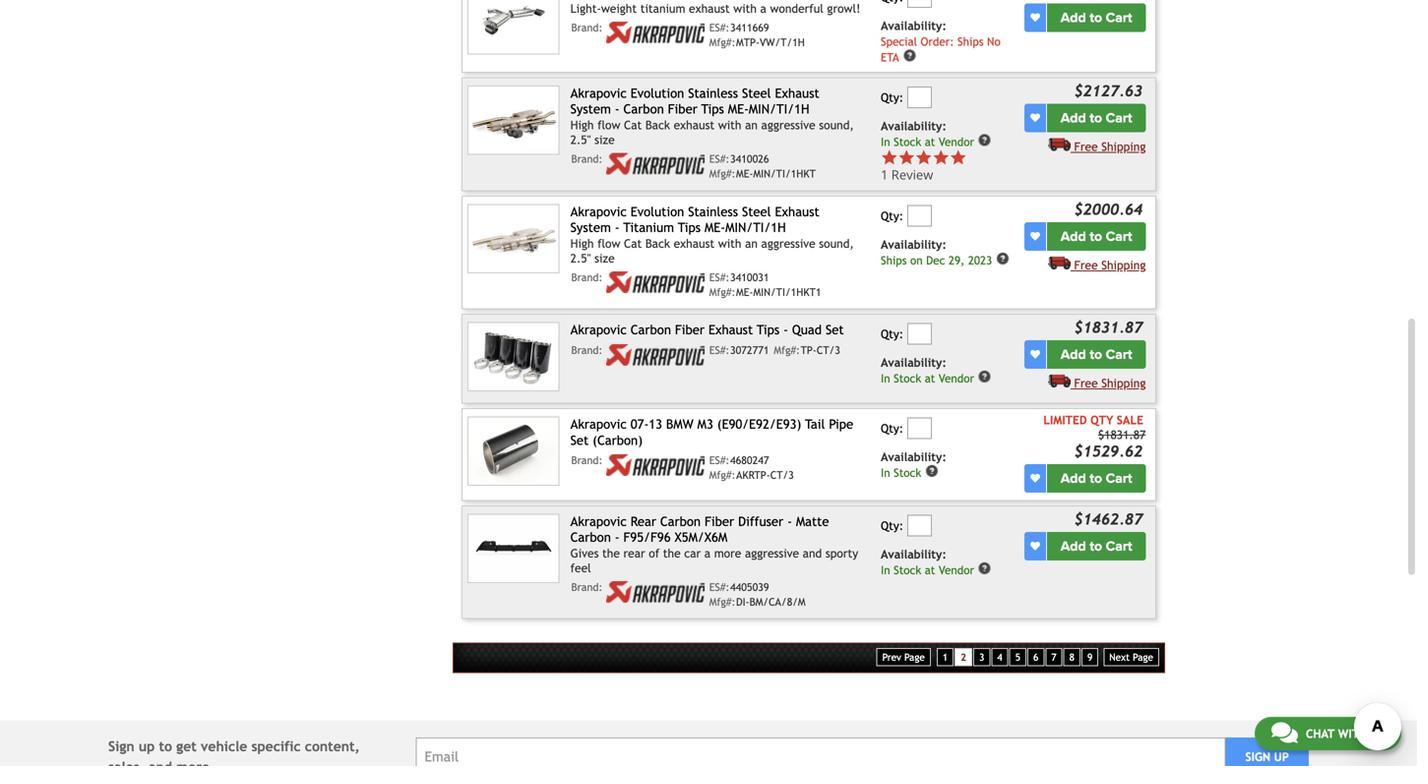 Task type: vqa. For each thing, say whether or not it's contained in the screenshot.
ADJUSTABLE
no



Task type: locate. For each thing, give the bounding box(es) containing it.
cart down $1529.62
[[1106, 471, 1133, 487]]

1 shipping from the top
[[1102, 140, 1146, 153]]

0 horizontal spatial and
[[149, 760, 172, 767]]

1 add to cart from the top
[[1061, 9, 1133, 26]]

size right es#3410031 - me-min/ti/1hkt1 - akrapovic evolution stainless steel exhaust system - titanium tips me-min/ti/1h
 - high flow cat back exhaust with an aggressive sound, 2.5" size - akrapovic - mini image
[[595, 252, 615, 265]]

$1462.87
[[1074, 511, 1143, 528]]

add down "$1462.87"
[[1061, 538, 1086, 555]]

brand: down light-
[[571, 22, 603, 34]]

es#: inside the es#: 3410026 mfg#: me-min/ti/1hkt
[[709, 153, 730, 165]]

eta
[[881, 51, 899, 64]]

with up '3410026'
[[718, 118, 742, 132]]

1 add to wish list image from the top
[[1031, 13, 1041, 22]]

sound,
[[819, 118, 854, 132], [819, 237, 854, 251]]

2 back from the top
[[646, 237, 670, 251]]

0 horizontal spatial page
[[905, 652, 925, 663]]

2 vertical spatial fiber
[[705, 514, 734, 529]]

Email email field
[[416, 738, 1226, 767]]

0 vertical spatial a
[[760, 2, 767, 15]]

system inside akrapovic evolution stainless steel exhaust system - titanium tips me-min/ti/1h high flow cat back exhaust with an aggressive sound, 2.5" size
[[571, 220, 611, 235]]

size inside akrapovic evolution stainless steel exhaust system - titanium tips me-min/ti/1h high flow cat back exhaust with an aggressive sound, 2.5" size
[[595, 252, 615, 265]]

akrapovic - corporate logo image for es#: 4680247 mfg#: akrtp-ct/3
[[606, 455, 705, 477]]

es#: for es#: 4680247 mfg#: akrtp-ct/3
[[709, 455, 730, 467]]

free shipping for $2000.64
[[1075, 258, 1146, 272]]

0 vertical spatial flow
[[598, 118, 621, 132]]

1 vertical spatial ct/3
[[771, 470, 794, 482]]

stainless for $2127.63
[[688, 85, 738, 101]]

3 stock from the top
[[894, 467, 922, 480]]

1 vertical spatial question sign image
[[978, 562, 992, 576]]

aggressive down diffuser
[[745, 547, 799, 561]]

brand: right es#3410026 - me-min/ti/1hkt - akrapovic evolution stainless steel exhaust system - carbon fiber tips me-min/ti/1h
 - high flow cat back exhaust with an aggressive sound, 2.5" size - akrapovic - mini image
[[571, 153, 603, 165]]

exhaust up 3072771
[[709, 322, 753, 338]]

2 brand: from the top
[[571, 153, 603, 165]]

1 horizontal spatial a
[[760, 2, 767, 15]]

exhaust down the akrapovic evolution stainless steel exhaust system - titanium tips me-min/ti/1h link
[[674, 237, 715, 251]]

2 flow from the top
[[598, 237, 621, 251]]

di-
[[736, 597, 750, 609]]

1 vertical spatial an
[[745, 237, 758, 251]]

8
[[1070, 652, 1075, 663]]

exhaust down the vw/t/1h
[[775, 85, 820, 101]]

- inside akrapovic evolution stainless steel exhaust system - carbon fiber tips me-min/ti/1h high flow cat back exhaust with an aggressive sound, 2.5" size
[[615, 102, 620, 117]]

availability: for $2000.64
[[881, 238, 947, 251]]

3 free from the top
[[1075, 377, 1098, 390]]

shipping for $2000.64
[[1102, 258, 1146, 272]]

evolution down titanium
[[631, 85, 684, 101]]

1 star image from the left
[[881, 149, 898, 166]]

free shipping
[[1075, 140, 1146, 153], [1075, 258, 1146, 272], [1075, 377, 1146, 390]]

2 vertical spatial exhaust
[[674, 237, 715, 251]]

star image
[[881, 149, 898, 166], [898, 149, 915, 166], [915, 149, 933, 166], [950, 149, 967, 166]]

aggressive up es#: 3410031 mfg#: me-min/ti/1hkt1 on the top of page
[[761, 237, 816, 251]]

6 availability: from the top
[[881, 548, 947, 562]]

qty: for $1831.87
[[881, 327, 904, 341]]

es#: inside es#: 3411669 mfg#: mtp-vw/t/1h
[[709, 22, 730, 34]]

1 horizontal spatial set
[[826, 322, 844, 338]]

availability: inside availability: special order: ships no eta
[[881, 18, 947, 32]]

me- inside es#: 3410031 mfg#: me-min/ti/1hkt1
[[736, 287, 754, 299]]

cat inside akrapovic evolution stainless steel exhaust system - titanium tips me-min/ti/1h high flow cat back exhaust with an aggressive sound, 2.5" size
[[624, 237, 642, 251]]

1 vertical spatial $1831.87
[[1098, 428, 1146, 442]]

add for $1462.87
[[1061, 538, 1086, 555]]

fiber
[[668, 102, 698, 117], [675, 322, 705, 338], [705, 514, 734, 529]]

question sign image for es#: 3072771 mfg#: tp-ct/3
[[978, 370, 992, 384]]

chat with us link
[[1255, 718, 1402, 751]]

add for $2000.64
[[1061, 228, 1086, 245]]

flow down akrapovic evolution stainless steel exhaust system - carbon fiber tips me-min/ti/1h 'link'
[[598, 118, 621, 132]]

2 cat from the top
[[624, 237, 642, 251]]

1 left review
[[881, 166, 888, 184]]

aggressive up the es#: 3410026 mfg#: me-min/ti/1hkt
[[761, 118, 816, 132]]

mtp-
[[736, 37, 760, 49]]

3 vendor from the top
[[939, 564, 975, 577]]

0 vertical spatial at
[[925, 135, 936, 149]]

cat
[[624, 118, 642, 132], [624, 237, 642, 251]]

0 horizontal spatial 1
[[881, 166, 888, 184]]

0 vertical spatial ct/3
[[817, 344, 841, 357]]

es#3410026 - me-min/ti/1hkt - akrapovic evolution stainless steel exhaust system - carbon fiber tips me-min/ti/1h
 - high flow cat back exhaust with an aggressive sound, 2.5" size - akrapovic - mini image
[[467, 85, 560, 155]]

to down "$1462.87"
[[1090, 538, 1103, 555]]

0 vertical spatial question sign image
[[996, 252, 1010, 266]]

availability:
[[881, 18, 947, 32], [881, 119, 947, 133], [881, 238, 947, 251], [881, 356, 947, 370], [881, 450, 947, 464], [881, 548, 947, 562]]

2 free shipping from the top
[[1075, 258, 1146, 272]]

ct/3 for limited qty sale
[[771, 470, 794, 482]]

to for add to cart button for $2000.64
[[1090, 228, 1103, 245]]

akrapovic for $2000.64
[[571, 204, 627, 219]]

me- right titanium
[[705, 220, 726, 235]]

1 left 2 link
[[943, 652, 948, 663]]

2 vertical spatial tips
[[757, 322, 780, 338]]

back inside akrapovic evolution stainless steel exhaust system - titanium tips me-min/ti/1h high flow cat back exhaust with an aggressive sound, 2.5" size
[[646, 237, 670, 251]]

1 free shipping from the top
[[1075, 140, 1146, 153]]

availability: in stock at vendor up star image
[[881, 119, 975, 149]]

up inside button
[[1274, 751, 1289, 764]]

with
[[734, 2, 757, 15], [718, 118, 742, 132], [718, 237, 742, 251], [1338, 727, 1367, 741]]

4 brand: from the top
[[571, 344, 603, 357]]

1 for 1 review
[[881, 166, 888, 184]]

0 vertical spatial back
[[646, 118, 670, 132]]

0 vertical spatial tips
[[701, 102, 724, 117]]

add to cart down $1529.62
[[1061, 471, 1133, 487]]

mfg#: inside the es#: 3410026 mfg#: me-min/ti/1hkt
[[709, 168, 736, 180]]

es#: left 4405039
[[709, 582, 730, 594]]

me- down 3410031
[[736, 287, 754, 299]]

1 vertical spatial exhaust
[[775, 204, 820, 219]]

2 vertical spatial shipping
[[1102, 377, 1146, 390]]

es#: inside es#: 4405039 mfg#: di-bm/ca/8/m
[[709, 582, 730, 594]]

2 add to cart button from the top
[[1047, 104, 1146, 132]]

fiber inside akrapovic evolution stainless steel exhaust system - carbon fiber tips me-min/ti/1h high flow cat back exhaust with an aggressive sound, 2.5" size
[[668, 102, 698, 117]]

5 brand: from the top
[[571, 455, 603, 467]]

2 stainless from the top
[[688, 204, 738, 219]]

with inside akrapovic evolution stainless steel exhaust system - titanium tips me-min/ti/1h high flow cat back exhaust with an aggressive sound, 2.5" size
[[718, 237, 742, 251]]

with up 3410031
[[718, 237, 742, 251]]

add to cart for $1462.87
[[1061, 538, 1133, 555]]

to right add to wish list icon
[[1090, 347, 1103, 363]]

availability: inside availability: ships on dec 29, 2023
[[881, 238, 947, 251]]

sign
[[108, 739, 134, 755], [1246, 751, 1271, 764]]

9
[[1088, 652, 1093, 663]]

steel for $2000.64
[[742, 204, 771, 219]]

aggressive
[[761, 118, 816, 132], [761, 237, 816, 251], [745, 547, 799, 561]]

a right the car
[[705, 547, 711, 561]]

1 in from the top
[[881, 135, 890, 149]]

mfg#: inside es#: 4405039 mfg#: di-bm/ca/8/m
[[709, 597, 736, 609]]

1 vertical spatial high
[[571, 237, 594, 251]]

2.5" right es#3410026 - me-min/ti/1hkt - akrapovic evolution stainless steel exhaust system - carbon fiber tips me-min/ti/1h
 - high flow cat back exhaust with an aggressive sound, 2.5" size - akrapovic - mini image
[[571, 133, 591, 147]]

question sign image for es#: 4680247 mfg#: akrtp-ct/3
[[925, 465, 939, 478]]

add to cart for $2127.63
[[1061, 110, 1133, 126]]

at up availability: in stock
[[925, 372, 936, 386]]

dec
[[926, 254, 945, 267]]

akrapovic 07-13 bmw m3 (e90/e92/e93) tail pipe set (carbon) link
[[571, 417, 854, 448]]

es#4680247 - akrtp-ct/3 - akrapovic 07-13 bmw m3 (e90/e92/e93) tail pipe set (carbon) - akrapovic - bmw image
[[467, 417, 560, 486]]

me- inside the es#: 3410026 mfg#: me-min/ti/1hkt
[[736, 168, 754, 180]]

system inside akrapovic evolution stainless steel exhaust system - carbon fiber tips me-min/ti/1h high flow cat back exhaust with an aggressive sound, 2.5" size
[[571, 102, 611, 117]]

vendor up availability: in stock
[[939, 372, 975, 386]]

cart for $1462.87
[[1106, 538, 1133, 555]]

x5m/x6m
[[675, 530, 728, 546]]

1 evolution from the top
[[631, 85, 684, 101]]

5 add to cart button from the top
[[1047, 465, 1146, 493]]

free up qty at the bottom
[[1075, 377, 1098, 390]]

tips inside akrapovic evolution stainless steel exhaust system - titanium tips me-min/ti/1h high flow cat back exhaust with an aggressive sound, 2.5" size
[[678, 220, 701, 235]]

4 in from the top
[[881, 564, 890, 577]]

5 akrapovic from the top
[[571, 514, 627, 529]]

2 vertical spatial availability: in stock at vendor
[[881, 548, 975, 577]]

special
[[881, 35, 918, 48]]

2 vertical spatial vendor
[[939, 564, 975, 577]]

5 add to wish list image from the top
[[1031, 542, 1041, 552]]

pipe
[[829, 417, 854, 432]]

3 add to cart button from the top
[[1047, 222, 1146, 251]]

2 size from the top
[[595, 252, 615, 265]]

add
[[1061, 9, 1086, 26], [1061, 110, 1086, 126], [1061, 228, 1086, 245], [1061, 347, 1086, 363], [1061, 471, 1086, 487], [1061, 538, 1086, 555]]

qty: right quad
[[881, 327, 904, 341]]

vendor for $1462.87
[[939, 564, 975, 577]]

mfg#: for 4680247
[[709, 470, 736, 482]]

high inside akrapovic evolution stainless steel exhaust system - titanium tips me-min/ti/1h high flow cat back exhaust with an aggressive sound, 2.5" size
[[571, 237, 594, 251]]

availability: special order: ships no eta
[[881, 18, 1001, 64]]

4 cart from the top
[[1106, 347, 1133, 363]]

free for $1831.87
[[1075, 377, 1098, 390]]

to down $2127.63
[[1090, 110, 1103, 126]]

2 akrapovic from the top
[[571, 204, 627, 219]]

2 shipping from the top
[[1102, 258, 1146, 272]]

steel down the es#: 3410026 mfg#: me-min/ti/1hkt
[[742, 204, 771, 219]]

add to cart button for $2000.64
[[1047, 222, 1146, 251]]

brand: for es#: 3411669 mfg#: mtp-vw/t/1h
[[571, 22, 603, 34]]

of
[[649, 547, 660, 561]]

3 add to wish list image from the top
[[1031, 232, 1041, 242]]

1 horizontal spatial 1
[[943, 652, 948, 663]]

1 page from the left
[[905, 652, 925, 663]]

0 vertical spatial steel
[[742, 85, 771, 101]]

0 vertical spatial min/ti/1h
[[749, 102, 810, 117]]

in for $1462.87
[[881, 564, 890, 577]]

brand: down the (carbon)
[[571, 455, 603, 467]]

2 add from the top
[[1061, 110, 1086, 126]]

add up $2127.63
[[1061, 9, 1086, 26]]

no
[[987, 35, 1001, 48]]

1 vertical spatial flow
[[598, 237, 621, 251]]

2 in from the top
[[881, 372, 890, 386]]

question sign image
[[903, 49, 917, 62], [978, 133, 992, 147], [978, 370, 992, 384], [925, 465, 939, 478]]

0 vertical spatial availability: in stock at vendor
[[881, 119, 975, 149]]

None text field
[[907, 324, 932, 345], [907, 418, 932, 440], [907, 515, 932, 537], [907, 324, 932, 345], [907, 418, 932, 440], [907, 515, 932, 537]]

1 vertical spatial free
[[1075, 258, 1098, 272]]

cart for $1831.87
[[1106, 347, 1133, 363]]

sign inside sign up to get vehicle specific content, sales, and more.
[[108, 739, 134, 755]]

to for add to cart button corresponding to $1462.87
[[1090, 538, 1103, 555]]

0 horizontal spatial up
[[139, 739, 155, 755]]

evolution inside akrapovic evolution stainless steel exhaust system - titanium tips me-min/ti/1h high flow cat back exhaust with an aggressive sound, 2.5" size
[[631, 204, 684, 219]]

exhaust right titanium
[[689, 2, 730, 15]]

ct/3 inside es#: 4680247 mfg#: akrtp-ct/3
[[771, 470, 794, 482]]

1 horizontal spatial up
[[1274, 751, 1289, 764]]

ct/3 up diffuser
[[771, 470, 794, 482]]

availability: in stock at vendor
[[881, 119, 975, 149], [881, 356, 975, 386], [881, 548, 975, 577]]

an
[[745, 118, 758, 132], [745, 237, 758, 251]]

0 vertical spatial $1831.87
[[1074, 319, 1143, 337]]

an inside akrapovic evolution stainless steel exhaust system - titanium tips me-min/ti/1h high flow cat back exhaust with an aggressive sound, 2.5" size
[[745, 237, 758, 251]]

0 vertical spatial exhaust
[[775, 85, 820, 101]]

0 vertical spatial free shipping
[[1075, 140, 1146, 153]]

to
[[1090, 9, 1103, 26], [1090, 110, 1103, 126], [1090, 228, 1103, 245], [1090, 347, 1103, 363], [1090, 471, 1103, 487], [1090, 538, 1103, 555], [159, 739, 172, 755]]

question sign image up "3" link at the right of page
[[978, 562, 992, 576]]

6 add from the top
[[1061, 538, 1086, 555]]

es#: for es#: 3410031 mfg#: me-min/ti/1hkt1
[[709, 272, 730, 284]]

cat down akrapovic evolution stainless steel exhaust system - carbon fiber tips me-min/ti/1h 'link'
[[624, 118, 642, 132]]

1 vertical spatial size
[[595, 252, 615, 265]]

0 vertical spatial and
[[803, 547, 822, 561]]

None text field
[[907, 0, 932, 8], [907, 87, 932, 108], [907, 205, 932, 227], [907, 0, 932, 8], [907, 87, 932, 108], [907, 205, 932, 227]]

mfg#: left mtp-
[[709, 37, 736, 49]]

1 vertical spatial availability: in stock at vendor
[[881, 356, 975, 386]]

0 vertical spatial evolution
[[631, 85, 684, 101]]

system for $2000.64
[[571, 220, 611, 235]]

es#: for es#: 3411669 mfg#: mtp-vw/t/1h
[[709, 22, 730, 34]]

brand: right es#3410031 - me-min/ti/1hkt1 - akrapovic evolution stainless steel exhaust system - titanium tips me-min/ti/1h
 - high flow cat back exhaust with an aggressive sound, 2.5" size - akrapovic - mini image
[[571, 272, 603, 284]]

the left rear
[[602, 547, 620, 561]]

3 cart from the top
[[1106, 228, 1133, 245]]

2 stock from the top
[[894, 372, 922, 386]]

exhaust inside akrapovic evolution stainless steel exhaust system - carbon fiber tips me-min/ti/1h high flow cat back exhaust with an aggressive sound, 2.5" size
[[775, 85, 820, 101]]

0 vertical spatial system
[[571, 102, 611, 117]]

akrapovic inside akrapovic 07-13 bmw m3 (e90/e92/e93) tail pipe set (carbon)
[[571, 417, 627, 432]]

add to cart down $2000.64
[[1061, 228, 1133, 245]]

f95/f96
[[624, 530, 671, 546]]

add to cart up $2127.63
[[1061, 9, 1133, 26]]

to up $2127.63
[[1090, 9, 1103, 26]]

fiber inside akrapovic rear carbon fiber diffuser - matte carbon - f95/f96 x5m/x6m gives the rear of the car a more aggressive and sporty feel
[[705, 514, 734, 529]]

5 link
[[1010, 649, 1027, 667]]

3 free shipping from the top
[[1075, 377, 1146, 390]]

1 an from the top
[[745, 118, 758, 132]]

back inside akrapovic evolution stainless steel exhaust system - carbon fiber tips me-min/ti/1h high flow cat back exhaust with an aggressive sound, 2.5" size
[[646, 118, 670, 132]]

1 availability: from the top
[[881, 18, 947, 32]]

mfg#: left tp- at top
[[774, 344, 800, 357]]

an up '3410026'
[[745, 118, 758, 132]]

add to cart button right add to wish list icon
[[1047, 341, 1146, 369]]

and
[[803, 547, 822, 561], [149, 760, 172, 767]]

1 high from the top
[[571, 118, 594, 132]]

4 star image from the left
[[950, 149, 967, 166]]

1 for 1
[[943, 652, 948, 663]]

$2000.64
[[1074, 201, 1143, 218]]

free shipping image for $2127.63
[[1048, 137, 1071, 151]]

mfg#:
[[709, 37, 736, 49], [709, 168, 736, 180], [709, 287, 736, 299], [774, 344, 800, 357], [709, 470, 736, 482], [709, 597, 736, 609]]

5
[[1016, 652, 1021, 663]]

min/ti/1h inside akrapovic evolution stainless steel exhaust system - carbon fiber tips me-min/ti/1h high flow cat back exhaust with an aggressive sound, 2.5" size
[[749, 102, 810, 117]]

0 vertical spatial shipping
[[1102, 140, 1146, 153]]

exhaust
[[775, 85, 820, 101], [775, 204, 820, 219], [709, 322, 753, 338]]

shipping down $2000.64
[[1102, 258, 1146, 272]]

2 vertical spatial exhaust
[[709, 322, 753, 338]]

specific
[[251, 739, 301, 755]]

min/ti/1h
[[749, 102, 810, 117], [726, 220, 786, 235]]

1 vertical spatial shipping
[[1102, 258, 1146, 272]]

1 vertical spatial cat
[[624, 237, 642, 251]]

mfg#: inside es#: 3411669 mfg#: mtp-vw/t/1h
[[709, 37, 736, 49]]

brand: for es#: 3072771 mfg#: tp-ct/3
[[571, 344, 603, 357]]

2 add to cart from the top
[[1061, 110, 1133, 126]]

1 akrapovic from the top
[[571, 85, 627, 101]]

1 flow from the top
[[598, 118, 621, 132]]

page for next page
[[1133, 652, 1154, 663]]

back
[[646, 118, 670, 132], [646, 237, 670, 251]]

es#: 3410026 mfg#: me-min/ti/1hkt
[[709, 153, 816, 180]]

0 vertical spatial free shipping image
[[1048, 137, 1071, 151]]

$2127.63
[[1074, 82, 1143, 100]]

1 vertical spatial ships
[[881, 254, 907, 267]]

brand: for es#: 3410026 mfg#: me-min/ti/1hkt
[[571, 153, 603, 165]]

page for prev page
[[905, 652, 925, 663]]

1 horizontal spatial ct/3
[[817, 344, 841, 357]]

question sign image
[[996, 252, 1010, 266], [978, 562, 992, 576]]

2 vertical spatial free
[[1075, 377, 1098, 390]]

2.5" inside akrapovic evolution stainless steel exhaust system - titanium tips me-min/ti/1h high flow cat back exhaust with an aggressive sound, 2.5" size
[[571, 252, 591, 265]]

5 availability: from the top
[[881, 450, 947, 464]]

0 vertical spatial vendor
[[939, 135, 975, 149]]

1 size from the top
[[595, 133, 615, 147]]

titanium
[[623, 220, 674, 235]]

4 link
[[992, 649, 1009, 667]]

2 high from the top
[[571, 237, 594, 251]]

1 vertical spatial tips
[[678, 220, 701, 235]]

es#: for es#: 4405039 mfg#: di-bm/ca/8/m
[[709, 582, 730, 594]]

akrapovic up the (carbon)
[[571, 417, 627, 432]]

akrapovic - corporate logo image for es#: 3410031 mfg#: me-min/ti/1hkt1
[[606, 272, 705, 293]]

add to wish list image for $2127.63
[[1031, 113, 1041, 123]]

exhaust for $2000.64
[[775, 204, 820, 219]]

3410026
[[730, 153, 769, 165]]

3 at from the top
[[925, 564, 936, 577]]

1 free shipping image from the top
[[1048, 137, 1071, 151]]

qty:
[[881, 91, 904, 104], [881, 209, 904, 223], [881, 327, 904, 341], [881, 422, 904, 436], [881, 519, 904, 533]]

add to cart
[[1061, 9, 1133, 26], [1061, 110, 1133, 126], [1061, 228, 1133, 245], [1061, 347, 1133, 363], [1061, 471, 1133, 487], [1061, 538, 1133, 555]]

add down $2127.63
[[1061, 110, 1086, 126]]

exhaust inside akrapovic evolution stainless steel exhaust system - titanium tips me-min/ti/1h high flow cat back exhaust with an aggressive sound, 2.5" size
[[775, 204, 820, 219]]

akrapovic inside akrapovic rear carbon fiber diffuser - matte carbon - f95/f96 x5m/x6m gives the rear of the car a more aggressive and sporty feel
[[571, 514, 627, 529]]

3 in from the top
[[881, 467, 890, 480]]

es#: for es#: 3410026 mfg#: me-min/ti/1hkt
[[709, 153, 730, 165]]

0 vertical spatial free
[[1075, 140, 1098, 153]]

2.5"
[[571, 133, 591, 147], [571, 252, 591, 265]]

0 vertical spatial ships
[[958, 35, 984, 48]]

aggressive for $1462.87
[[745, 547, 799, 561]]

stainless inside akrapovic evolution stainless steel exhaust system - carbon fiber tips me-min/ti/1h high flow cat back exhaust with an aggressive sound, 2.5" size
[[688, 85, 738, 101]]

2 cart from the top
[[1106, 110, 1133, 126]]

cat down titanium
[[624, 237, 642, 251]]

to down $1529.62
[[1090, 471, 1103, 487]]

2 add to wish list image from the top
[[1031, 113, 1041, 123]]

1 vertical spatial 1
[[943, 652, 948, 663]]

free for $2000.64
[[1075, 258, 1098, 272]]

mfg#: for 3411669
[[709, 37, 736, 49]]

qty: down availability: in stock
[[881, 519, 904, 533]]

page
[[905, 652, 925, 663], [1133, 652, 1154, 663]]

to for fifth add to cart button
[[1090, 471, 1103, 487]]

2
[[961, 652, 967, 663]]

akrapovic - corporate logo image for es#: 3411669 mfg#: mtp-vw/t/1h
[[606, 22, 705, 43]]

1 free from the top
[[1075, 140, 1098, 153]]

limited qty sale $1831.87 $1529.62
[[1044, 413, 1146, 461]]

mfg#: left di-
[[709, 597, 736, 609]]

mfg#: inside es#: 3410031 mfg#: me-min/ti/1hkt1
[[709, 287, 736, 299]]

at for $1831.87
[[925, 372, 936, 386]]

akrapovic inside akrapovic evolution stainless steel exhaust system - carbon fiber tips me-min/ti/1h high flow cat back exhaust with an aggressive sound, 2.5" size
[[571, 85, 627, 101]]

2.5" inside akrapovic evolution stainless steel exhaust system - carbon fiber tips me-min/ti/1h high flow cat back exhaust with an aggressive sound, 2.5" size
[[571, 133, 591, 147]]

0 vertical spatial 2.5"
[[571, 133, 591, 147]]

akrapovic - corporate logo image
[[606, 22, 705, 43], [606, 153, 705, 175], [606, 272, 705, 293], [606, 344, 705, 366], [606, 455, 705, 477], [606, 582, 705, 604]]

1 horizontal spatial ships
[[958, 35, 984, 48]]

0 vertical spatial stainless
[[688, 85, 738, 101]]

sign inside button
[[1246, 751, 1271, 764]]

0 vertical spatial an
[[745, 118, 758, 132]]

shipping up sale
[[1102, 377, 1146, 390]]

flow
[[598, 118, 621, 132], [598, 237, 621, 251]]

6 add to cart from the top
[[1061, 538, 1133, 555]]

1 vertical spatial evolution
[[631, 204, 684, 219]]

3 add to cart from the top
[[1061, 228, 1133, 245]]

3 add from the top
[[1061, 228, 1086, 245]]

1 sound, from the top
[[819, 118, 854, 132]]

in
[[881, 135, 890, 149], [881, 372, 890, 386], [881, 467, 890, 480], [881, 564, 890, 577]]

2 availability: from the top
[[881, 119, 947, 133]]

availability: in stock at vendor right sporty at the bottom right of the page
[[881, 548, 975, 577]]

free right free shipping image
[[1075, 258, 1098, 272]]

3 akrapovic - corporate logo image from the top
[[606, 272, 705, 293]]

with left us
[[1338, 727, 1367, 741]]

qty: up availability: in stock
[[881, 422, 904, 436]]

to left get
[[159, 739, 172, 755]]

1 2.5" from the top
[[571, 133, 591, 147]]

1 system from the top
[[571, 102, 611, 117]]

1 vertical spatial free shipping image
[[1048, 374, 1071, 388]]

0 horizontal spatial question sign image
[[978, 562, 992, 576]]

0 horizontal spatial ships
[[881, 254, 907, 267]]

evolution for $2127.63
[[631, 85, 684, 101]]

up down comments image at the bottom of the page
[[1274, 751, 1289, 764]]

cart up sale
[[1106, 347, 1133, 363]]

$1831.87 down sale
[[1098, 428, 1146, 442]]

mfg#: for 3072771
[[774, 344, 800, 357]]

flow down the akrapovic evolution stainless steel exhaust system - titanium tips me-min/ti/1h link
[[598, 237, 621, 251]]

1 horizontal spatial question sign image
[[996, 252, 1010, 266]]

aggressive for $2127.63
[[761, 118, 816, 132]]

6 add to cart button from the top
[[1047, 533, 1146, 561]]

1 cat from the top
[[624, 118, 642, 132]]

vendor
[[939, 135, 975, 149], [939, 372, 975, 386], [939, 564, 975, 577]]

3 link
[[974, 649, 991, 667]]

1 stock from the top
[[894, 135, 922, 149]]

1 vertical spatial 2.5"
[[571, 252, 591, 265]]

mfg#: for 4405039
[[709, 597, 736, 609]]

es#: inside es#: 4680247 mfg#: akrtp-ct/3
[[709, 455, 730, 467]]

system left titanium
[[571, 220, 611, 235]]

2 free shipping image from the top
[[1048, 374, 1071, 388]]

0 horizontal spatial sign
[[108, 739, 134, 755]]

es#: for es#: 3072771 mfg#: tp-ct/3
[[709, 344, 730, 357]]

4 add to cart from the top
[[1061, 347, 1133, 363]]

aggressive inside akrapovic rear carbon fiber diffuser - matte carbon - f95/f96 x5m/x6m gives the rear of the car a more aggressive and sporty feel
[[745, 547, 799, 561]]

4 availability: from the top
[[881, 356, 947, 370]]

mfg#: inside es#: 4680247 mfg#: akrtp-ct/3
[[709, 470, 736, 482]]

1 horizontal spatial page
[[1133, 652, 1154, 663]]

1 vertical spatial at
[[925, 372, 936, 386]]

akrapovic inside akrapovic evolution stainless steel exhaust system - titanium tips me-min/ti/1h high flow cat back exhaust with an aggressive sound, 2.5" size
[[571, 204, 627, 219]]

and inside akrapovic rear carbon fiber diffuser - matte carbon - f95/f96 x5m/x6m gives the rear of the car a more aggressive and sporty feel
[[803, 547, 822, 561]]

2 at from the top
[[925, 372, 936, 386]]

5 qty: from the top
[[881, 519, 904, 533]]

1 vertical spatial a
[[705, 547, 711, 561]]

0 horizontal spatial the
[[602, 547, 620, 561]]

0 vertical spatial 1
[[881, 166, 888, 184]]

akrapovic up titanium
[[571, 204, 627, 219]]

1 horizontal spatial the
[[663, 547, 681, 561]]

3 availability: in stock at vendor from the top
[[881, 548, 975, 577]]

carbon
[[624, 102, 664, 117], [631, 322, 671, 338], [660, 514, 701, 529], [571, 530, 611, 546]]

add to cart button down $2127.63
[[1047, 104, 1146, 132]]

brand:
[[571, 22, 603, 34], [571, 153, 603, 165], [571, 272, 603, 284], [571, 344, 603, 357], [571, 455, 603, 467], [571, 582, 603, 594]]

flow inside akrapovic evolution stainless steel exhaust system - carbon fiber tips me-min/ti/1h high flow cat back exhaust with an aggressive sound, 2.5" size
[[598, 118, 621, 132]]

1 horizontal spatial and
[[803, 547, 822, 561]]

up inside sign up to get vehicle specific content, sales, and more.
[[139, 739, 155, 755]]

akrapovic up gives on the bottom of page
[[571, 514, 627, 529]]

availability: for $1462.87
[[881, 548, 947, 562]]

matte
[[796, 514, 829, 529]]

3 qty: from the top
[[881, 327, 904, 341]]

stainless inside akrapovic evolution stainless steel exhaust system - titanium tips me-min/ti/1h high flow cat back exhaust with an aggressive sound, 2.5" size
[[688, 204, 738, 219]]

free down $2127.63
[[1075, 140, 1098, 153]]

0 horizontal spatial ct/3
[[771, 470, 794, 482]]

akrapovic
[[571, 85, 627, 101], [571, 204, 627, 219], [571, 322, 627, 338], [571, 417, 627, 432], [571, 514, 627, 529]]

free shipping up qty at the bottom
[[1075, 377, 1146, 390]]

0 vertical spatial fiber
[[668, 102, 698, 117]]

1 stainless from the top
[[688, 85, 738, 101]]

1 steel from the top
[[742, 85, 771, 101]]

- inside akrapovic evolution stainless steel exhaust system - titanium tips me-min/ti/1h high flow cat back exhaust with an aggressive sound, 2.5" size
[[615, 220, 620, 235]]

2 evolution from the top
[[631, 204, 684, 219]]

es#: inside es#: 3410031 mfg#: me-min/ti/1hkt1
[[709, 272, 730, 284]]

add to cart button
[[1047, 3, 1146, 32], [1047, 104, 1146, 132], [1047, 222, 1146, 251], [1047, 341, 1146, 369], [1047, 465, 1146, 493], [1047, 533, 1146, 561]]

min/ti/1h up 3410031
[[726, 220, 786, 235]]

stainless
[[688, 85, 738, 101], [688, 204, 738, 219]]

akrapovic down light-
[[571, 85, 627, 101]]

akrapovic evolution stainless steel exhaust system - titanium tips me-min/ti/1h link
[[571, 204, 820, 235]]

4 akrapovic from the top
[[571, 417, 627, 432]]

free shipping down $2127.63
[[1075, 140, 1146, 153]]

cart down $2000.64
[[1106, 228, 1133, 245]]

2 qty: from the top
[[881, 209, 904, 223]]

1 vertical spatial stainless
[[688, 204, 738, 219]]

1 vertical spatial back
[[646, 237, 670, 251]]

1 vertical spatial set
[[571, 433, 589, 448]]

0 vertical spatial aggressive
[[761, 118, 816, 132]]

steel inside akrapovic evolution stainless steel exhaust system - titanium tips me-min/ti/1h high flow cat back exhaust with an aggressive sound, 2.5" size
[[742, 204, 771, 219]]

1 cart from the top
[[1106, 9, 1133, 26]]

aggressive inside akrapovic evolution stainless steel exhaust system - carbon fiber tips me-min/ti/1h high flow cat back exhaust with an aggressive sound, 2.5" size
[[761, 118, 816, 132]]

qty: for $1462.87
[[881, 519, 904, 533]]

stock inside availability: in stock
[[894, 467, 922, 480]]

1 add from the top
[[1061, 9, 1086, 26]]

add right add to wish list icon
[[1061, 347, 1086, 363]]

system
[[571, 102, 611, 117], [571, 220, 611, 235]]

gives
[[571, 547, 599, 561]]

sound, inside akrapovic evolution stainless steel exhaust system - carbon fiber tips me-min/ti/1h high flow cat back exhaust with an aggressive sound, 2.5" size
[[819, 118, 854, 132]]

at up star image
[[925, 135, 936, 149]]

0 vertical spatial size
[[595, 133, 615, 147]]

1 vertical spatial steel
[[742, 204, 771, 219]]

add to wish list image
[[1031, 13, 1041, 22], [1031, 113, 1041, 123], [1031, 232, 1041, 242], [1031, 474, 1041, 484], [1031, 542, 1041, 552]]

$1831.87
[[1074, 319, 1143, 337], [1098, 428, 1146, 442]]

5 es#: from the top
[[709, 455, 730, 467]]

1 vertical spatial min/ti/1h
[[726, 220, 786, 235]]

sound, inside akrapovic evolution stainless steel exhaust system - titanium tips me-min/ti/1h high flow cat back exhaust with an aggressive sound, 2.5" size
[[819, 237, 854, 251]]

free shipping image
[[1048, 137, 1071, 151], [1048, 374, 1071, 388]]

1 vertical spatial exhaust
[[674, 118, 715, 132]]

add to cart button down $2000.64
[[1047, 222, 1146, 251]]

set right quad
[[826, 322, 844, 338]]

stainless down '3410026'
[[688, 204, 738, 219]]

2 vertical spatial at
[[925, 564, 936, 577]]

evolution up titanium
[[631, 204, 684, 219]]

akrapovic - corporate logo image for es#: 3410026 mfg#: me-min/ti/1hkt
[[606, 153, 705, 175]]

0 vertical spatial sound,
[[819, 118, 854, 132]]

2 system from the top
[[571, 220, 611, 235]]

add to cart button down "$1462.87"
[[1047, 533, 1146, 561]]

in for $1831.87
[[881, 372, 890, 386]]

stock for $1462.87
[[894, 564, 922, 577]]

question sign image for es#: 3411669 mfg#: mtp-vw/t/1h
[[903, 49, 917, 62]]

me- up '3410026'
[[728, 102, 749, 117]]

add up free shipping image
[[1061, 228, 1086, 245]]

up for sign up to get vehicle specific content, sales, and more.
[[139, 739, 155, 755]]

evolution inside akrapovic evolution stainless steel exhaust system - carbon fiber tips me-min/ti/1h high flow cat back exhaust with an aggressive sound, 2.5" size
[[631, 85, 684, 101]]

ct/3 for $1831.87
[[817, 344, 841, 357]]

2 vertical spatial aggressive
[[745, 547, 799, 561]]

steel inside akrapovic evolution stainless steel exhaust system - carbon fiber tips me-min/ti/1h high flow cat back exhaust with an aggressive sound, 2.5" size
[[742, 85, 771, 101]]

6
[[1034, 652, 1039, 663]]

high right es#3410026 - me-min/ti/1hkt - akrapovic evolution stainless steel exhaust system - carbon fiber tips me-min/ti/1h
 - high flow cat back exhaust with an aggressive sound, 2.5" size - akrapovic - mini image
[[571, 118, 594, 132]]

1 vertical spatial aggressive
[[761, 237, 816, 251]]

us
[[1371, 727, 1385, 741]]

add to cart right add to wish list icon
[[1061, 347, 1133, 363]]

mfg#: down '3410026'
[[709, 168, 736, 180]]

akrapovic evolution stainless steel exhaust system - titanium tips me-min/ti/1h high flow cat back exhaust with an aggressive sound, 2.5" size
[[571, 204, 854, 265]]

6 cart from the top
[[1106, 538, 1133, 555]]

aggressive inside akrapovic evolution stainless steel exhaust system - titanium tips me-min/ti/1h high flow cat back exhaust with an aggressive sound, 2.5" size
[[761, 237, 816, 251]]

0 horizontal spatial a
[[705, 547, 711, 561]]

qty: down eta
[[881, 91, 904, 104]]

1 vertical spatial system
[[571, 220, 611, 235]]

5 akrapovic - corporate logo image from the top
[[606, 455, 705, 477]]

vendor up star image
[[939, 135, 975, 149]]

the right of
[[663, 547, 681, 561]]

me- down '3410026'
[[736, 168, 754, 180]]

an up 3410031
[[745, 237, 758, 251]]

0 vertical spatial cat
[[624, 118, 642, 132]]

1 horizontal spatial sign
[[1246, 751, 1271, 764]]

exhaust
[[689, 2, 730, 15], [674, 118, 715, 132], [674, 237, 715, 251]]

free shipping image
[[1048, 256, 1071, 270]]

2 sound, from the top
[[819, 237, 854, 251]]

2 2.5" from the top
[[571, 252, 591, 265]]

cart down "$1462.87"
[[1106, 538, 1133, 555]]

brand: for es#: 4680247 mfg#: akrtp-ct/3
[[571, 455, 603, 467]]

up
[[139, 739, 155, 755], [1274, 751, 1289, 764]]

add down $1529.62
[[1061, 471, 1086, 487]]

and left sporty at the bottom right of the page
[[803, 547, 822, 561]]

steel down mtp-
[[742, 85, 771, 101]]

1 vertical spatial sound,
[[819, 237, 854, 251]]

qty: for $2000.64
[[881, 209, 904, 223]]

1 vertical spatial free shipping
[[1075, 258, 1146, 272]]

feel
[[571, 562, 591, 575]]

0 horizontal spatial set
[[571, 433, 589, 448]]

up up sales,
[[139, 739, 155, 755]]

1 review
[[881, 166, 933, 184]]

mfg#: down 3410031
[[709, 287, 736, 299]]

back down titanium
[[646, 237, 670, 251]]

akrapovic 07-13 bmw m3 (e90/e92/e93) tail pipe set (carbon)
[[571, 417, 854, 448]]

1 vertical spatial vendor
[[939, 372, 975, 386]]

in inside availability: in stock
[[881, 467, 890, 480]]

4 es#: from the top
[[709, 344, 730, 357]]

3 es#: from the top
[[709, 272, 730, 284]]

ct/3 down quad
[[817, 344, 841, 357]]

tips
[[701, 102, 724, 117], [678, 220, 701, 235], [757, 322, 780, 338]]

size right es#3410026 - me-min/ti/1hkt - akrapovic evolution stainless steel exhaust system - carbon fiber tips me-min/ti/1h
 - high flow cat back exhaust with an aggressive sound, 2.5" size - akrapovic - mini image
[[595, 133, 615, 147]]

get
[[176, 739, 197, 755]]

1 vertical spatial and
[[149, 760, 172, 767]]

1 back from the top
[[646, 118, 670, 132]]

5 add from the top
[[1061, 471, 1086, 487]]

0 vertical spatial high
[[571, 118, 594, 132]]

availability: in stock at vendor for $1831.87
[[881, 356, 975, 386]]

2 vendor from the top
[[939, 372, 975, 386]]

2 vertical spatial free shipping
[[1075, 377, 1146, 390]]

4 stock from the top
[[894, 564, 922, 577]]



Task type: describe. For each thing, give the bounding box(es) containing it.
3
[[980, 652, 985, 663]]

free shipping image for $1831.87
[[1048, 374, 1071, 388]]

3 star image from the left
[[915, 149, 933, 166]]

3410031
[[730, 272, 769, 284]]

set inside akrapovic 07-13 bmw m3 (e90/e92/e93) tail pipe set (carbon)
[[571, 433, 589, 448]]

$1831.87 inside "limited qty sale $1831.87 $1529.62"
[[1098, 428, 1146, 442]]

free shipping for $2127.63
[[1075, 140, 1146, 153]]

question sign image for $2000.64
[[996, 252, 1010, 266]]

1 1 review link from the top
[[881, 149, 1021, 184]]

akrapovic evolution stainless steel exhaust system - carbon fiber tips me-min/ti/1h high flow cat back exhaust with an aggressive sound, 2.5" size
[[571, 85, 854, 147]]

exhaust inside akrapovic evolution stainless steel exhaust system - titanium tips me-min/ti/1h high flow cat back exhaust with an aggressive sound, 2.5" size
[[674, 237, 715, 251]]

4 qty: from the top
[[881, 422, 904, 436]]

es#3410031 - me-min/ti/1hkt1 - akrapovic evolution stainless steel exhaust system - titanium tips me-min/ti/1h
 - high flow cat back exhaust with an aggressive sound, 2.5" size - akrapovic - mini image
[[467, 204, 560, 274]]

more
[[714, 547, 742, 561]]

rear
[[631, 514, 657, 529]]

es#: 4680247 mfg#: akrtp-ct/3
[[709, 455, 794, 482]]

chat with us
[[1306, 727, 1385, 741]]

stock for limited qty sale
[[894, 467, 922, 480]]

wonderful
[[770, 2, 824, 15]]

cart for $2000.64
[[1106, 228, 1133, 245]]

akrapovic - corporate logo image for es#: 3072771 mfg#: tp-ct/3
[[606, 344, 705, 366]]

shipping for $2127.63
[[1102, 140, 1146, 153]]

in for limited qty sale
[[881, 467, 890, 480]]

sign up to get vehicle specific content, sales, and more.
[[108, 739, 360, 767]]

availability: for $1831.87
[[881, 356, 947, 370]]

an inside akrapovic evolution stainless steel exhaust system - carbon fiber tips me-min/ti/1h high flow cat back exhaust with an aggressive sound, 2.5" size
[[745, 118, 758, 132]]

prev page link
[[877, 649, 931, 667]]

add to cart button for $1831.87
[[1047, 341, 1146, 369]]

add to wish list image for $2000.64
[[1031, 232, 1041, 242]]

akrapovic rear carbon fiber diffuser - matte carbon - f95/f96 x5m/x6m link
[[571, 514, 829, 546]]

evolution for $2000.64
[[631, 204, 684, 219]]

car
[[684, 547, 701, 561]]

brand: for es#: 4405039 mfg#: di-bm/ca/8/m
[[571, 582, 603, 594]]

free shipping for $1831.87
[[1075, 377, 1146, 390]]

1 vertical spatial fiber
[[675, 322, 705, 338]]

es#4405039 - di-bm/ca/8/m - akrapovic rear carbon fiber diffuser - matte carbon - f95/f96 x5m/x6m - gives the rear of the car a more aggressive and sporty feel - akrapovic - bmw image
[[467, 514, 560, 584]]

on
[[911, 254, 923, 267]]

exhaust inside akrapovic evolution stainless steel exhaust system - carbon fiber tips me-min/ti/1h high flow cat back exhaust with an aggressive sound, 2.5" size
[[674, 118, 715, 132]]

with up 3411669
[[734, 2, 757, 15]]

stock for $1831.87
[[894, 372, 922, 386]]

es#3072771 - tp-ct/3 - akrapovic carbon fiber exhaust tips - quad set - akrapovic - image
[[467, 322, 560, 392]]

sign for sign up
[[1246, 751, 1271, 764]]

vehicle
[[201, 739, 247, 755]]

add to cart for $1831.87
[[1061, 347, 1133, 363]]

1 availability: in stock at vendor from the top
[[881, 119, 975, 149]]

free for $2127.63
[[1075, 140, 1098, 153]]

add to wish list image for $1462.87
[[1031, 542, 1041, 552]]

akrapovic carbon fiber exhaust tips - quad set
[[571, 322, 844, 338]]

07-
[[631, 417, 649, 432]]

light-weight titanium exhaust with a wonderful growl!
[[571, 2, 861, 15]]

sporty
[[826, 547, 859, 561]]

to inside sign up to get vehicle specific content, sales, and more.
[[159, 739, 172, 755]]

akrapovic rear carbon fiber diffuser - matte carbon - f95/f96 x5m/x6m gives the rear of the car a more aggressive and sporty feel
[[571, 514, 859, 575]]

qty: for $2127.63
[[881, 91, 904, 104]]

star image
[[933, 149, 950, 166]]

content,
[[305, 739, 360, 755]]

to for 1st add to cart button
[[1090, 9, 1103, 26]]

m3
[[698, 417, 714, 432]]

carbon inside akrapovic evolution stainless steel exhaust system - carbon fiber tips me-min/ti/1h high flow cat back exhaust with an aggressive sound, 2.5" size
[[624, 102, 664, 117]]

qty
[[1091, 413, 1114, 427]]

add to cart for $2000.64
[[1061, 228, 1133, 245]]

2 star image from the left
[[898, 149, 915, 166]]

shipping for $1831.87
[[1102, 377, 1146, 390]]

akrapovic for $2127.63
[[571, 85, 627, 101]]

3072771
[[730, 344, 769, 357]]

1 vendor from the top
[[939, 135, 975, 149]]

sign for sign up to get vehicle specific content, sales, and more.
[[108, 739, 134, 755]]

min/ti/1hkt1
[[753, 287, 821, 299]]

question sign image for $1462.87
[[978, 562, 992, 576]]

a inside akrapovic rear carbon fiber diffuser - matte carbon - f95/f96 x5m/x6m gives the rear of the car a more aggressive and sporty feel
[[705, 547, 711, 561]]

cat inside akrapovic evolution stainless steel exhaust system - carbon fiber tips me-min/ti/1h high flow cat back exhaust with an aggressive sound, 2.5" size
[[624, 118, 642, 132]]

availability: in stock
[[881, 450, 947, 480]]

add for $2127.63
[[1061, 110, 1086, 126]]

system for $2127.63
[[571, 102, 611, 117]]

0 vertical spatial set
[[826, 322, 844, 338]]

to for add to cart button corresponding to $1831.87
[[1090, 347, 1103, 363]]

es#: 4405039 mfg#: di-bm/ca/8/m
[[709, 582, 806, 609]]

availability: ships on dec 29, 2023
[[881, 238, 993, 267]]

8 link
[[1064, 649, 1081, 667]]

akrapovic evolution stainless steel exhaust system - carbon fiber tips me-min/ti/1h link
[[571, 85, 820, 117]]

add for $1831.87
[[1061, 347, 1086, 363]]

stainless for $2000.64
[[688, 204, 738, 219]]

5 cart from the top
[[1106, 471, 1133, 487]]

add to cart button for $1462.87
[[1047, 533, 1146, 561]]

akrapovic carbon fiber exhaust tips - quad set link
[[571, 322, 844, 338]]

comments image
[[1272, 722, 1298, 745]]

4 add to wish list image from the top
[[1031, 474, 1041, 484]]

availability: in stock at vendor for $1462.87
[[881, 548, 975, 577]]

more.
[[176, 760, 215, 767]]

3 akrapovic from the top
[[571, 322, 627, 338]]

exhaust for $2127.63
[[775, 85, 820, 101]]

limited
[[1044, 413, 1087, 427]]

0 vertical spatial exhaust
[[689, 2, 730, 15]]

mfg#: for 3410026
[[709, 168, 736, 180]]

2 the from the left
[[663, 547, 681, 561]]

titanium
[[641, 2, 686, 15]]

me- inside akrapovic evolution stainless steel exhaust system - titanium tips me-min/ti/1h high flow cat back exhaust with an aggressive sound, 2.5" size
[[705, 220, 726, 235]]

up for sign up
[[1274, 751, 1289, 764]]

next
[[1110, 652, 1130, 663]]

add to cart button for $2127.63
[[1047, 104, 1146, 132]]

rear
[[624, 547, 645, 561]]

diffuser
[[738, 514, 784, 529]]

bm/ca/8/m
[[750, 597, 806, 609]]

akrapovic for $1462.87
[[571, 514, 627, 529]]

ships inside availability: ships on dec 29, 2023
[[881, 254, 907, 267]]

with inside akrapovic evolution stainless steel exhaust system - carbon fiber tips me-min/ti/1h high flow cat back exhaust with an aggressive sound, 2.5" size
[[718, 118, 742, 132]]

4405039
[[730, 582, 769, 594]]

akrapovic - corporate logo image for es#: 4405039 mfg#: di-bm/ca/8/m
[[606, 582, 705, 604]]

1 add to cart button from the top
[[1047, 3, 1146, 32]]

1 the from the left
[[602, 547, 620, 561]]

1 at from the top
[[925, 135, 936, 149]]

5 add to cart from the top
[[1061, 471, 1133, 487]]

6 link
[[1028, 649, 1045, 667]]

availability: for limited qty sale
[[881, 450, 947, 464]]

and inside sign up to get vehicle specific content, sales, and more.
[[149, 760, 172, 767]]

chat
[[1306, 727, 1335, 741]]

tail
[[805, 417, 825, 432]]

es#: 3410031 mfg#: me-min/ti/1hkt1
[[709, 272, 821, 299]]

brand: for es#: 3410031 mfg#: me-min/ti/1hkt1
[[571, 272, 603, 284]]

sign up button
[[1226, 738, 1309, 767]]

add to wish list image
[[1031, 350, 1041, 360]]

high inside akrapovic evolution stainless steel exhaust system - carbon fiber tips me-min/ti/1h high flow cat back exhaust with an aggressive sound, 2.5" size
[[571, 118, 594, 132]]

vw/t/1h
[[760, 37, 805, 49]]

$1529.62
[[1074, 443, 1143, 461]]

to for $2127.63 add to cart button
[[1090, 110, 1103, 126]]

9 link
[[1082, 649, 1099, 667]]

es#: 3411669 mfg#: mtp-vw/t/1h
[[709, 22, 805, 49]]

size inside akrapovic evolution stainless steel exhaust system - carbon fiber tips me-min/ti/1h high flow cat back exhaust with an aggressive sound, 2.5" size
[[595, 133, 615, 147]]

sign up
[[1246, 751, 1289, 764]]

2023
[[968, 254, 993, 267]]

min/ti/1hkt
[[753, 168, 816, 180]]

es#: 3072771 mfg#: tp-ct/3
[[709, 344, 841, 357]]

at for $1462.87
[[925, 564, 936, 577]]

7 link
[[1046, 649, 1063, 667]]

tips inside akrapovic evolution stainless steel exhaust system - carbon fiber tips me-min/ti/1h high flow cat back exhaust with an aggressive sound, 2.5" size
[[701, 102, 724, 117]]

cart for $2127.63
[[1106, 110, 1133, 126]]

next page
[[1110, 652, 1154, 663]]

tp-
[[801, 344, 817, 357]]

review
[[892, 166, 933, 184]]

13
[[649, 417, 662, 432]]

prev page
[[883, 652, 925, 663]]

me- inside akrapovic evolution stainless steel exhaust system - carbon fiber tips me-min/ti/1h high flow cat back exhaust with an aggressive sound, 2.5" size
[[728, 102, 749, 117]]

3411669
[[730, 22, 769, 34]]

2 1 review link from the top
[[881, 166, 967, 184]]

prev
[[883, 652, 902, 663]]

flow inside akrapovic evolution stainless steel exhaust system - titanium tips me-min/ti/1h high flow cat back exhaust with an aggressive sound, 2.5" size
[[598, 237, 621, 251]]

quad
[[792, 322, 822, 338]]

sales,
[[108, 760, 145, 767]]

sale
[[1117, 413, 1144, 427]]

1 link
[[937, 649, 954, 667]]

ships inside availability: special order: ships no eta
[[958, 35, 984, 48]]

min/ti/1h inside akrapovic evolution stainless steel exhaust system - titanium tips me-min/ti/1h high flow cat back exhaust with an aggressive sound, 2.5" size
[[726, 220, 786, 235]]

growl!
[[827, 2, 861, 15]]

mfg#: for 3410031
[[709, 287, 736, 299]]

vendor for $1831.87
[[939, 372, 975, 386]]

steel for $2127.63
[[742, 85, 771, 101]]

next page link
[[1104, 649, 1160, 667]]

order:
[[921, 35, 954, 48]]

es#3411669 - mtp-vw/t/1h - akrapovic titanium slip-on exhaust system - light-weight titanium exhaust with a wonderful growl! - akrapovic - volkswagen image
[[467, 0, 560, 55]]

akrtp-
[[736, 470, 771, 482]]

4
[[998, 652, 1003, 663]]

4680247
[[730, 455, 769, 467]]

weight
[[601, 2, 637, 15]]

7
[[1052, 652, 1057, 663]]

29,
[[949, 254, 965, 267]]



